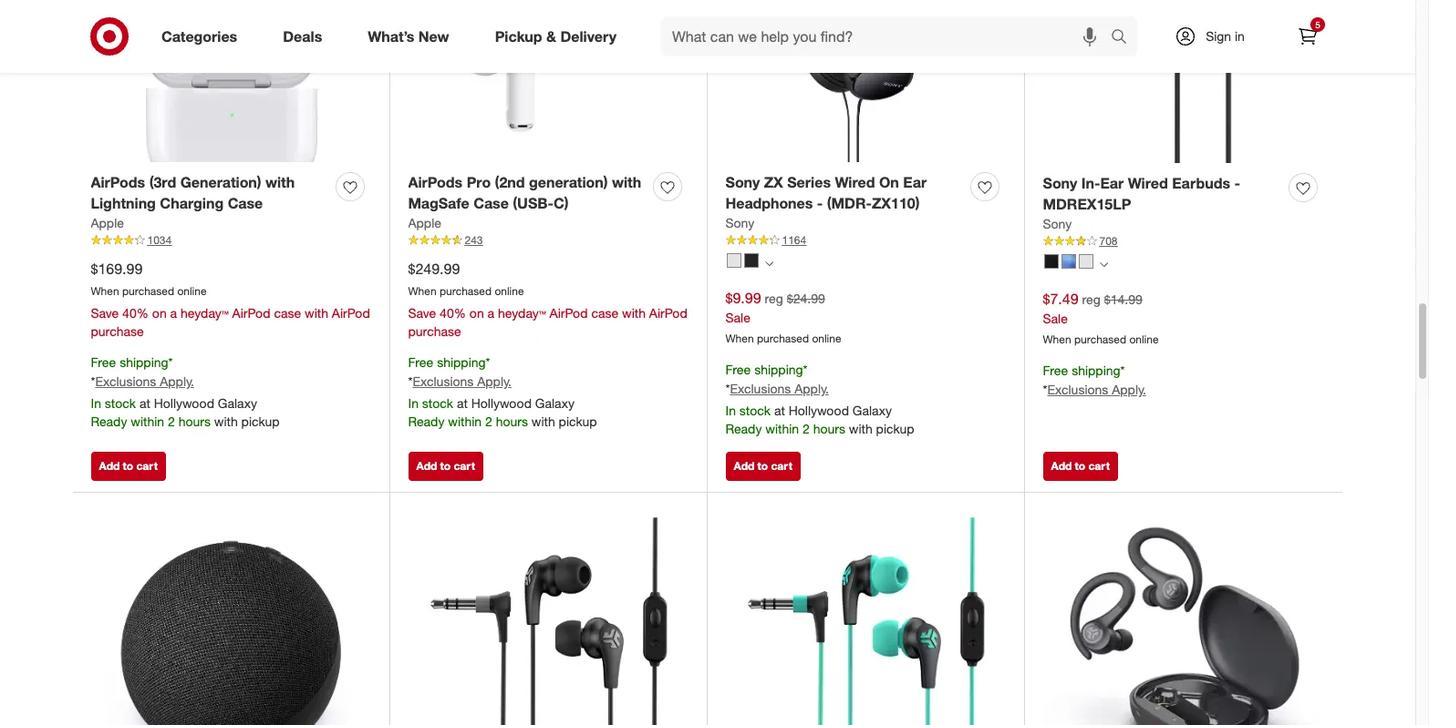 Task type: vqa. For each thing, say whether or not it's contained in the screenshot.
the $35
no



Task type: describe. For each thing, give the bounding box(es) containing it.
free for $169.99
[[91, 355, 116, 370]]

pickup & delivery
[[495, 27, 617, 45]]

243 link
[[408, 233, 689, 249]]

ready for $249.99
[[408, 414, 445, 429]]

save for $249.99
[[408, 306, 436, 321]]

online inside $9.99 reg $24.99 sale when purchased online
[[812, 332, 841, 346]]

sony zx series wired on ear headphones - (mdr-zx110)
[[726, 174, 927, 213]]

case for (2nd
[[474, 195, 509, 213]]

all colors element for $7.49
[[1099, 258, 1108, 269]]

sony for headphones sony link
[[726, 215, 754, 231]]

all colors image
[[765, 260, 773, 268]]

708
[[1099, 235, 1118, 248]]

sony zx series wired on ear headphones - (mdr-zx110) link
[[726, 173, 964, 214]]

1 horizontal spatial black image
[[1044, 254, 1058, 269]]

add for $169.99
[[99, 460, 120, 474]]

lightning
[[91, 195, 156, 213]]

purchased inside $9.99 reg $24.99 sale when purchased online
[[757, 332, 809, 346]]

$9.99
[[726, 289, 761, 308]]

2 for $169.99
[[168, 414, 175, 429]]

delivery
[[560, 27, 617, 45]]

headphones
[[726, 195, 813, 213]]

exclusions apply. link for $9.99
[[730, 381, 829, 397]]

243
[[465, 234, 483, 247]]

4 airpod from the left
[[649, 306, 688, 321]]

- inside sony in-ear wired earbuds - mdrex15lp
[[1235, 175, 1240, 193]]

wired for series
[[835, 174, 875, 192]]

sony in-ear wired earbuds - mdrex15lp link
[[1043, 174, 1282, 215]]

$7.49 reg $14.99 sale when purchased online
[[1043, 290, 1159, 347]]

reg for $7.49
[[1082, 292, 1101, 308]]

deals
[[283, 27, 322, 45]]

at for $169.99
[[139, 396, 150, 411]]

free for $9.99
[[726, 362, 751, 378]]

add to cart button for $9.99
[[726, 453, 801, 482]]

galaxy for $249.99
[[535, 396, 574, 411]]

shipping for $7.49
[[1072, 363, 1121, 378]]

(3rd
[[149, 174, 176, 192]]

sony for sony zx series wired on ear headphones - (mdr-zx110)
[[726, 174, 760, 192]]

with inside $249.99 when purchased online save 40% on a heyday™ airpod case with airpod purchase
[[622, 306, 646, 321]]

series
[[787, 174, 831, 192]]

- inside sony zx series wired on ear headphones - (mdr-zx110)
[[817, 195, 823, 213]]

apple link for airpods pro (2nd generation) with magsafe case (usb‑c)
[[408, 214, 441, 233]]

to for $9.99
[[758, 460, 768, 474]]

hollywood for $249.99
[[471, 396, 532, 411]]

search
[[1103, 29, 1146, 47]]

online inside $169.99 when purchased online save 40% on a heyday™ airpod case with airpod purchase
[[177, 285, 207, 298]]

free for $7.49
[[1043, 363, 1068, 378]]

sale for $7.49
[[1043, 311, 1068, 327]]

add for $7.49
[[1051, 460, 1072, 474]]

2 horizontal spatial hollywood
[[789, 403, 849, 418]]

in for $249.99
[[408, 396, 419, 411]]

when inside $7.49 reg $14.99 sale when purchased online
[[1043, 333, 1071, 347]]

case for generation)
[[228, 195, 263, 213]]

search button
[[1103, 16, 1146, 60]]

add for $9.99
[[734, 460, 754, 474]]

sign in link
[[1159, 16, 1273, 57]]

to for $7.49
[[1075, 460, 1085, 474]]

sony for sony in-ear wired earbuds - mdrex15lp
[[1043, 175, 1077, 193]]

shipping for $169.99
[[120, 355, 168, 370]]

purchased inside $249.99 when purchased online save 40% on a heyday™ airpod case with airpod purchase
[[440, 285, 492, 298]]

on for $249.99
[[470, 306, 484, 321]]

stock for $169.99
[[105, 396, 136, 411]]

free shipping * * exclusions apply.
[[1043, 363, 1146, 397]]

airpods (3rd generation) with lightning charging case
[[91, 174, 295, 213]]

2 horizontal spatial within
[[765, 421, 799, 437]]

pickup & delivery link
[[479, 16, 639, 57]]

apple link for airpods (3rd generation) with lightning charging case
[[91, 214, 124, 233]]

cart for $7.49
[[1088, 460, 1110, 474]]

categories link
[[146, 16, 260, 57]]

pickup for $249.99
[[559, 414, 597, 429]]

shipping for $249.99
[[437, 355, 486, 370]]

add to cart for $7.49
[[1051, 460, 1110, 474]]

on for $169.99
[[152, 306, 167, 321]]

40% for $169.99
[[122, 306, 149, 321]]

sony link for mdrex15lp
[[1043, 215, 1072, 234]]

1164 link
[[726, 233, 1006, 249]]

purchased inside $169.99 when purchased online save 40% on a heyday™ airpod case with airpod purchase
[[122, 285, 174, 298]]

save for $169.99
[[91, 306, 119, 321]]

what's new
[[368, 27, 449, 45]]

all colors element for $9.99
[[765, 257, 773, 268]]

at for $249.99
[[457, 396, 468, 411]]

hollywood for $169.99
[[154, 396, 214, 411]]

1034 link
[[91, 233, 372, 249]]

ear inside sony in-ear wired earbuds - mdrex15lp
[[1100, 175, 1124, 193]]

ear inside sony zx series wired on ear headphones - (mdr-zx110)
[[903, 174, 927, 192]]

airpods (3rd generation) with lightning charging case link
[[91, 173, 329, 214]]

in-
[[1081, 175, 1100, 193]]

apply. for $7.49
[[1112, 382, 1146, 397]]

sign in
[[1206, 28, 1245, 44]]

free for $249.99
[[408, 355, 433, 370]]

2 horizontal spatial 2
[[803, 421, 810, 437]]

2 horizontal spatial stock
[[739, 403, 771, 418]]

earbuds
[[1172, 175, 1230, 193]]

within for $169.99
[[131, 414, 164, 429]]

case for airpods (3rd generation) with lightning charging case
[[274, 306, 301, 321]]

free shipping * * exclusions apply. in stock at  hollywood galaxy ready within 2 hours with pickup for $169.99
[[91, 355, 280, 429]]

zx
[[764, 174, 783, 192]]

what's
[[368, 27, 414, 45]]

blue image
[[1061, 254, 1076, 269]]

when inside $169.99 when purchased online save 40% on a heyday™ airpod case with airpod purchase
[[91, 285, 119, 298]]

apply. for $249.99
[[477, 374, 511, 389]]

sign
[[1206, 28, 1231, 44]]

sony link for headphones
[[726, 214, 754, 233]]

exclusions apply. link for $169.99
[[95, 374, 194, 389]]

shipping for $9.99
[[754, 362, 803, 378]]

case for airpods pro (2nd generation) with magsafe case (usb‑c)
[[591, 306, 619, 321]]

in for $169.99
[[91, 396, 101, 411]]

2 horizontal spatial free shipping * * exclusions apply. in stock at  hollywood galaxy ready within 2 hours with pickup
[[726, 362, 914, 437]]

airpods pro (2nd generation) with magsafe case (usb‑c)
[[408, 174, 641, 213]]

add for $249.99
[[416, 460, 437, 474]]

wired for ear
[[1128, 175, 1168, 193]]

add to cart button for $169.99
[[91, 453, 166, 482]]

charging
[[160, 195, 224, 213]]

heyday™ for $249.99
[[498, 306, 546, 321]]

add to cart for $9.99
[[734, 460, 792, 474]]

1034
[[147, 234, 172, 247]]



Task type: locate. For each thing, give the bounding box(es) containing it.
heyday™ down the 1034 link
[[181, 306, 229, 321]]

reg right "$7.49"
[[1082, 292, 1101, 308]]

on
[[879, 174, 899, 192]]

0 horizontal spatial within
[[131, 414, 164, 429]]

2 add from the left
[[416, 460, 437, 474]]

1 add to cart from the left
[[99, 460, 158, 474]]

- down series
[[817, 195, 823, 213]]

stock
[[105, 396, 136, 411], [422, 396, 453, 411], [739, 403, 771, 418]]

airpods
[[91, 174, 145, 192], [408, 174, 463, 192]]

exclusions for $169.99
[[95, 374, 156, 389]]

sony inside sony zx series wired on ear headphones - (mdr-zx110)
[[726, 174, 760, 192]]

0 horizontal spatial case
[[228, 195, 263, 213]]

online inside $249.99 when purchased online save 40% on a heyday™ airpod case with airpod purchase
[[495, 285, 524, 298]]

apply. for $9.99
[[795, 381, 829, 397]]

cart
[[136, 460, 158, 474], [454, 460, 475, 474], [771, 460, 792, 474], [1088, 460, 1110, 474]]

1 purchase from the left
[[91, 324, 144, 339]]

wired left earbuds
[[1128, 175, 1168, 193]]

in
[[1235, 28, 1245, 44]]

case
[[228, 195, 263, 213], [474, 195, 509, 213]]

5 link
[[1288, 16, 1328, 57]]

zx110)
[[872, 195, 920, 213]]

case
[[274, 306, 301, 321], [591, 306, 619, 321]]

online inside $7.49 reg $14.99 sale when purchased online
[[1129, 333, 1159, 347]]

1 airpod from the left
[[232, 306, 270, 321]]

save
[[91, 306, 119, 321], [408, 306, 436, 321]]

airpods up 'lightning'
[[91, 174, 145, 192]]

0 horizontal spatial 2
[[168, 414, 175, 429]]

2 heyday™ from the left
[[498, 306, 546, 321]]

2 add to cart button from the left
[[408, 453, 483, 482]]

cart for $9.99
[[771, 460, 792, 474]]

exclusions apply. link for $249.99
[[413, 374, 511, 389]]

0 horizontal spatial stock
[[105, 396, 136, 411]]

1 horizontal spatial sony link
[[1043, 215, 1072, 234]]

apple link down magsafe
[[408, 214, 441, 233]]

purchase down $249.99
[[408, 324, 461, 339]]

black image right white icon
[[744, 253, 758, 268]]

2 40% from the left
[[440, 306, 466, 321]]

pro
[[467, 174, 491, 192]]

1 airpods from the left
[[91, 174, 145, 192]]

when inside $249.99 when purchased online save 40% on a heyday™ airpod case with airpod purchase
[[408, 285, 437, 298]]

add to cart
[[99, 460, 158, 474], [416, 460, 475, 474], [734, 460, 792, 474], [1051, 460, 1110, 474]]

40% down '$169.99'
[[122, 306, 149, 321]]

purchase inside $249.99 when purchased online save 40% on a heyday™ airpod case with airpod purchase
[[408, 324, 461, 339]]

jlab wired jbuds pro with universal mic - black image
[[408, 511, 689, 726], [408, 511, 689, 726]]

$7.49
[[1043, 290, 1079, 309]]

when down $9.99
[[726, 332, 754, 346]]

all colors element right white icon
[[765, 257, 773, 268]]

2 save from the left
[[408, 306, 436, 321]]

purchased inside $7.49 reg $14.99 sale when purchased online
[[1074, 333, 1126, 347]]

0 horizontal spatial save
[[91, 306, 119, 321]]

case down generation)
[[228, 195, 263, 213]]

a inside $169.99 when purchased online save 40% on a heyday™ airpod case with airpod purchase
[[170, 306, 177, 321]]

1 horizontal spatial stock
[[422, 396, 453, 411]]

purchase
[[91, 324, 144, 339], [408, 324, 461, 339]]

$24.99
[[787, 291, 825, 307]]

pickup for $169.99
[[241, 414, 280, 429]]

sony for sony link associated with mdrex15lp
[[1043, 216, 1072, 232]]

free shipping * * exclusions apply. in stock at  hollywood galaxy ready within 2 hours with pickup
[[91, 355, 280, 429], [408, 355, 597, 429], [726, 362, 914, 437]]

1 horizontal spatial on
[[470, 306, 484, 321]]

What can we help you find? suggestions appear below search field
[[661, 16, 1115, 57]]

4 cart from the left
[[1088, 460, 1110, 474]]

sony link down headphones
[[726, 214, 754, 233]]

case inside "airpods pro (2nd generation) with magsafe case (usb‑c)"
[[474, 195, 509, 213]]

case inside $249.99 when purchased online save 40% on a heyday™ airpod case with airpod purchase
[[591, 306, 619, 321]]

deals link
[[267, 16, 345, 57]]

40% down $249.99
[[440, 306, 466, 321]]

case down pro
[[474, 195, 509, 213]]

1 horizontal spatial galaxy
[[535, 396, 574, 411]]

40% inside $249.99 when purchased online save 40% on a heyday™ airpod case with airpod purchase
[[440, 306, 466, 321]]

on down 1034
[[152, 306, 167, 321]]

1 add to cart button from the left
[[91, 453, 166, 482]]

1 horizontal spatial sale
[[1043, 311, 1068, 327]]

online
[[177, 285, 207, 298], [495, 285, 524, 298], [812, 332, 841, 346], [1129, 333, 1159, 347]]

1 case from the left
[[274, 306, 301, 321]]

all colors element
[[765, 257, 773, 268], [1099, 258, 1108, 269]]

sony down mdrex15lp
[[1043, 216, 1072, 232]]

when down "$7.49"
[[1043, 333, 1071, 347]]

2 apple from the left
[[408, 215, 441, 231]]

heyday™ for $169.99
[[181, 306, 229, 321]]

purchased down '$169.99'
[[122, 285, 174, 298]]

1 apple from the left
[[91, 215, 124, 231]]

*
[[168, 355, 173, 370], [486, 355, 490, 370], [803, 362, 808, 378], [1121, 363, 1125, 378], [91, 374, 95, 389], [408, 374, 413, 389], [726, 381, 730, 397], [1043, 382, 1047, 397]]

0 horizontal spatial pickup
[[241, 414, 280, 429]]

1 horizontal spatial purchase
[[408, 324, 461, 339]]

2 case from the left
[[474, 195, 509, 213]]

heyday™
[[181, 306, 229, 321], [498, 306, 546, 321]]

black image
[[744, 253, 758, 268], [1044, 254, 1058, 269]]

1 horizontal spatial hours
[[496, 414, 528, 429]]

0 horizontal spatial reg
[[765, 291, 783, 307]]

0 vertical spatial -
[[1235, 175, 1240, 193]]

1 horizontal spatial apple link
[[408, 214, 441, 233]]

1164
[[782, 234, 806, 247]]

2 horizontal spatial pickup
[[876, 421, 914, 437]]

$169.99
[[91, 260, 143, 278]]

0 horizontal spatial on
[[152, 306, 167, 321]]

0 horizontal spatial apple
[[91, 215, 124, 231]]

1 horizontal spatial -
[[1235, 175, 1240, 193]]

save inside $169.99 when purchased online save 40% on a heyday™ airpod case with airpod purchase
[[91, 306, 119, 321]]

online down 243 link
[[495, 285, 524, 298]]

save down '$169.99'
[[91, 306, 119, 321]]

1 on from the left
[[152, 306, 167, 321]]

1 add from the left
[[99, 460, 120, 474]]

4 add to cart button from the left
[[1043, 453, 1118, 482]]

black image left "blue" image
[[1044, 254, 1058, 269]]

$9.99 reg $24.99 sale when purchased online
[[726, 289, 841, 346]]

1 heyday™ from the left
[[181, 306, 229, 321]]

with
[[265, 174, 295, 192], [612, 174, 641, 192], [305, 306, 328, 321], [622, 306, 646, 321], [214, 414, 238, 429], [532, 414, 555, 429], [849, 421, 873, 437]]

white image
[[1078, 254, 1093, 269]]

$14.99
[[1104, 292, 1143, 308]]

5
[[1315, 19, 1320, 30]]

heyday™ inside $249.99 when purchased online save 40% on a heyday™ airpod case with airpod purchase
[[498, 306, 546, 321]]

3 add from the left
[[734, 460, 754, 474]]

3 add to cart button from the left
[[726, 453, 801, 482]]

0 horizontal spatial hours
[[178, 414, 211, 429]]

sony
[[726, 174, 760, 192], [1043, 175, 1077, 193], [726, 215, 754, 231], [1043, 216, 1072, 232]]

generation)
[[529, 174, 608, 192]]

on inside $169.99 when purchased online save 40% on a heyday™ airpod case with airpod purchase
[[152, 306, 167, 321]]

save down $249.99
[[408, 306, 436, 321]]

purchase for $169.99
[[91, 324, 144, 339]]

0 horizontal spatial apple link
[[91, 214, 124, 233]]

exclusions for $7.49
[[1047, 382, 1108, 397]]

a
[[170, 306, 177, 321], [488, 306, 494, 321]]

hours
[[178, 414, 211, 429], [496, 414, 528, 429], [813, 421, 845, 437]]

1 horizontal spatial a
[[488, 306, 494, 321]]

pickup
[[241, 414, 280, 429], [559, 414, 597, 429], [876, 421, 914, 437]]

3 airpod from the left
[[550, 306, 588, 321]]

add to cart for $169.99
[[99, 460, 158, 474]]

to
[[123, 460, 133, 474], [440, 460, 451, 474], [758, 460, 768, 474], [1075, 460, 1085, 474]]

2 cart from the left
[[454, 460, 475, 474]]

0 horizontal spatial sony link
[[726, 214, 754, 233]]

1 horizontal spatial reg
[[1082, 292, 1101, 308]]

2 airpod from the left
[[332, 306, 370, 321]]

0 horizontal spatial a
[[170, 306, 177, 321]]

airpods up magsafe
[[408, 174, 463, 192]]

0 horizontal spatial galaxy
[[218, 396, 257, 411]]

2 horizontal spatial galaxy
[[853, 403, 892, 418]]

1 horizontal spatial case
[[591, 306, 619, 321]]

2 on from the left
[[470, 306, 484, 321]]

1 save from the left
[[91, 306, 119, 321]]

4 add to cart from the left
[[1051, 460, 1110, 474]]

2 airpods from the left
[[408, 174, 463, 192]]

1 horizontal spatial wired
[[1128, 175, 1168, 193]]

purchased down $24.99
[[757, 332, 809, 346]]

1 horizontal spatial 40%
[[440, 306, 466, 321]]

reg
[[765, 291, 783, 307], [1082, 292, 1101, 308]]

sony link
[[726, 214, 754, 233], [1043, 215, 1072, 234]]

2 to from the left
[[440, 460, 451, 474]]

1 horizontal spatial 2
[[485, 414, 492, 429]]

heyday™ down 243 link
[[498, 306, 546, 321]]

sony left the zx
[[726, 174, 760, 192]]

sale inside $9.99 reg $24.99 sale when purchased online
[[726, 310, 750, 326]]

0 horizontal spatial wired
[[835, 174, 875, 192]]

pickup
[[495, 27, 542, 45]]

apply. inside free shipping * * exclusions apply.
[[1112, 382, 1146, 397]]

free shipping * * exclusions apply. in stock at  hollywood galaxy ready within 2 hours with pickup for $249.99
[[408, 355, 597, 429]]

3 to from the left
[[758, 460, 768, 474]]

2 horizontal spatial in
[[726, 403, 736, 418]]

2 for $249.99
[[485, 414, 492, 429]]

airpods for airpods (3rd generation) with lightning charging case
[[91, 174, 145, 192]]

0 horizontal spatial ready
[[91, 414, 127, 429]]

a for $249.99
[[488, 306, 494, 321]]

within
[[131, 414, 164, 429], [448, 414, 482, 429], [765, 421, 799, 437]]

reg for $9.99
[[765, 291, 783, 307]]

(usb‑c)
[[513, 195, 569, 213]]

ready for $169.99
[[91, 414, 127, 429]]

magsafe
[[408, 195, 470, 213]]

with inside $169.99 when purchased online save 40% on a heyday™ airpod case with airpod purchase
[[305, 306, 328, 321]]

0 horizontal spatial hollywood
[[154, 396, 214, 411]]

708 link
[[1043, 234, 1325, 250]]

exclusions apply. link
[[95, 374, 194, 389], [413, 374, 511, 389], [730, 381, 829, 397], [1047, 382, 1146, 397]]

airpods (3rd generation) with lightning charging case image
[[91, 0, 372, 162], [91, 0, 372, 162]]

reg inside $7.49 reg $14.99 sale when purchased online
[[1082, 292, 1101, 308]]

online down the 1034 link
[[177, 285, 207, 298]]

within for $249.99
[[448, 414, 482, 429]]

amazon echo dot (5th gen 2022) - smart speaker with alexa image
[[91, 511, 372, 726], [91, 511, 372, 726]]

apple link
[[91, 214, 124, 233], [408, 214, 441, 233]]

purchase inside $169.99 when purchased online save 40% on a heyday™ airpod case with airpod purchase
[[91, 324, 144, 339]]

1 case from the left
[[228, 195, 263, 213]]

0 horizontal spatial heyday™
[[181, 306, 229, 321]]

1 horizontal spatial pickup
[[559, 414, 597, 429]]

$249.99
[[408, 260, 460, 278]]

&
[[546, 27, 556, 45]]

sony link down mdrex15lp
[[1043, 215, 1072, 234]]

purchase down '$169.99'
[[91, 324, 144, 339]]

galaxy
[[218, 396, 257, 411], [535, 396, 574, 411], [853, 403, 892, 418]]

40%
[[122, 306, 149, 321], [440, 306, 466, 321]]

1 vertical spatial -
[[817, 195, 823, 213]]

cart for $249.99
[[454, 460, 475, 474]]

0 horizontal spatial at
[[139, 396, 150, 411]]

(mdr-
[[827, 195, 872, 213]]

wired up (mdr-
[[835, 174, 875, 192]]

(2nd
[[495, 174, 525, 192]]

apple for airpods (3rd generation) with lightning charging case
[[91, 215, 124, 231]]

add to cart for $249.99
[[416, 460, 475, 474]]

airpods inside airpods (3rd generation) with lightning charging case
[[91, 174, 145, 192]]

with inside "airpods pro (2nd generation) with magsafe case (usb‑c)"
[[612, 174, 641, 192]]

2 horizontal spatial ready
[[726, 421, 762, 437]]

1 horizontal spatial free shipping * * exclusions apply. in stock at  hollywood galaxy ready within 2 hours with pickup
[[408, 355, 597, 429]]

add to cart button for $249.99
[[408, 453, 483, 482]]

1 apple link from the left
[[91, 214, 124, 233]]

1 horizontal spatial ear
[[1100, 175, 1124, 193]]

online down "$14.99"
[[1129, 333, 1159, 347]]

exclusions for $9.99
[[730, 381, 791, 397]]

sony inside sony in-ear wired earbuds - mdrex15lp
[[1043, 175, 1077, 193]]

sale inside $7.49 reg $14.99 sale when purchased online
[[1043, 311, 1068, 327]]

white image
[[726, 253, 741, 268]]

1 horizontal spatial case
[[474, 195, 509, 213]]

0 horizontal spatial 40%
[[122, 306, 149, 321]]

purchased
[[122, 285, 174, 298], [440, 285, 492, 298], [757, 332, 809, 346], [1074, 333, 1126, 347]]

1 horizontal spatial at
[[457, 396, 468, 411]]

galaxy for $169.99
[[218, 396, 257, 411]]

2 a from the left
[[488, 306, 494, 321]]

airpods pro (2nd generation) with magsafe case (usb‑c) image
[[408, 0, 689, 162], [408, 0, 689, 162]]

purchased down $249.99
[[440, 285, 492, 298]]

1 40% from the left
[[122, 306, 149, 321]]

2 purchase from the left
[[408, 324, 461, 339]]

case inside airpods (3rd generation) with lightning charging case
[[228, 195, 263, 213]]

$169.99 when purchased online save 40% on a heyday™ airpod case with airpod purchase
[[91, 260, 370, 339]]

1 horizontal spatial save
[[408, 306, 436, 321]]

purchase for $249.99
[[408, 324, 461, 339]]

0 horizontal spatial airpods
[[91, 174, 145, 192]]

sony left in-
[[1043, 175, 1077, 193]]

apply.
[[160, 374, 194, 389], [477, 374, 511, 389], [795, 381, 829, 397], [1112, 382, 1146, 397]]

0 horizontal spatial black image
[[744, 253, 758, 268]]

apple
[[91, 215, 124, 231], [408, 215, 441, 231]]

1 horizontal spatial hollywood
[[471, 396, 532, 411]]

generation)
[[180, 174, 261, 192]]

sony zx series wired on ear headphones - (mdr-zx110) image
[[726, 0, 1006, 162], [726, 0, 1006, 162]]

on down 243 at the left of the page
[[470, 306, 484, 321]]

40% inside $169.99 when purchased online save 40% on a heyday™ airpod case with airpod purchase
[[122, 306, 149, 321]]

wired inside sony zx series wired on ear headphones - (mdr-zx110)
[[835, 174, 875, 192]]

40% for $249.99
[[440, 306, 466, 321]]

wired inside sony in-ear wired earbuds - mdrex15lp
[[1128, 175, 1168, 193]]

exclusions inside free shipping * * exclusions apply.
[[1047, 382, 1108, 397]]

add
[[99, 460, 120, 474], [416, 460, 437, 474], [734, 460, 754, 474], [1051, 460, 1072, 474]]

hours for $249.99
[[496, 414, 528, 429]]

reg right $9.99
[[765, 291, 783, 307]]

airpods for airpods pro (2nd generation) with magsafe case (usb‑c)
[[408, 174, 463, 192]]

online down $24.99
[[812, 332, 841, 346]]

a for $169.99
[[170, 306, 177, 321]]

1 horizontal spatial ready
[[408, 414, 445, 429]]

ready
[[91, 414, 127, 429], [408, 414, 445, 429], [726, 421, 762, 437]]

2 apple link from the left
[[408, 214, 441, 233]]

1 horizontal spatial all colors element
[[1099, 258, 1108, 269]]

free
[[91, 355, 116, 370], [408, 355, 433, 370], [726, 362, 751, 378], [1043, 363, 1068, 378]]

new
[[418, 27, 449, 45]]

add to cart button
[[91, 453, 166, 482], [408, 453, 483, 482], [726, 453, 801, 482], [1043, 453, 1118, 482]]

stock for $249.99
[[422, 396, 453, 411]]

mdrex15lp
[[1043, 195, 1131, 214]]

0 horizontal spatial purchase
[[91, 324, 144, 339]]

3 add to cart from the left
[[734, 460, 792, 474]]

with inside airpods (3rd generation) with lightning charging case
[[265, 174, 295, 192]]

apple link down 'lightning'
[[91, 214, 124, 233]]

1 horizontal spatial within
[[448, 414, 482, 429]]

case inside $169.99 when purchased online save 40% on a heyday™ airpod case with airpod purchase
[[274, 306, 301, 321]]

3 cart from the left
[[771, 460, 792, 474]]

sale for $9.99
[[726, 310, 750, 326]]

when down '$169.99'
[[91, 285, 119, 298]]

2 horizontal spatial hours
[[813, 421, 845, 437]]

2 add to cart from the left
[[416, 460, 475, 474]]

when down $249.99
[[408, 285, 437, 298]]

cart for $169.99
[[136, 460, 158, 474]]

categories
[[161, 27, 237, 45]]

apple down magsafe
[[408, 215, 441, 231]]

a inside $249.99 when purchased online save 40% on a heyday™ airpod case with airpod purchase
[[488, 306, 494, 321]]

0 horizontal spatial free shipping * * exclusions apply. in stock at  hollywood galaxy ready within 2 hours with pickup
[[91, 355, 280, 429]]

apple for airpods pro (2nd generation) with magsafe case (usb‑c)
[[408, 215, 441, 231]]

- right earbuds
[[1235, 175, 1240, 193]]

airpods pro (2nd generation) with magsafe case (usb‑c) link
[[408, 173, 646, 214]]

reg inside $9.99 reg $24.99 sale when purchased online
[[765, 291, 783, 307]]

save inside $249.99 when purchased online save 40% on a heyday™ airpod case with airpod purchase
[[408, 306, 436, 321]]

0 horizontal spatial in
[[91, 396, 101, 411]]

when
[[91, 285, 119, 298], [408, 285, 437, 298], [726, 332, 754, 346], [1043, 333, 1071, 347]]

what's new link
[[352, 16, 472, 57]]

4 add from the left
[[1051, 460, 1072, 474]]

apply. for $169.99
[[160, 374, 194, 389]]

1 cart from the left
[[136, 460, 158, 474]]

jlab go air sport true wireless bluetooth earbuds image
[[1043, 511, 1325, 726], [1043, 511, 1325, 726]]

1 horizontal spatial heyday™
[[498, 306, 546, 321]]

heyday™ inside $169.99 when purchased online save 40% on a heyday™ airpod case with airpod purchase
[[181, 306, 229, 321]]

sale down $9.99
[[726, 310, 750, 326]]

0 horizontal spatial sale
[[726, 310, 750, 326]]

0 horizontal spatial all colors element
[[765, 257, 773, 268]]

1 horizontal spatial airpods
[[408, 174, 463, 192]]

sony down headphones
[[726, 215, 754, 231]]

0 horizontal spatial case
[[274, 306, 301, 321]]

2 horizontal spatial at
[[774, 403, 785, 418]]

-
[[1235, 175, 1240, 193], [817, 195, 823, 213]]

ear
[[903, 174, 927, 192], [1100, 175, 1124, 193]]

at
[[139, 396, 150, 411], [457, 396, 468, 411], [774, 403, 785, 418]]

purchased up free shipping * * exclusions apply.
[[1074, 333, 1126, 347]]

exclusions
[[95, 374, 156, 389], [413, 374, 474, 389], [730, 381, 791, 397], [1047, 382, 1108, 397]]

jlab wired jbuds pro with universal mic - teal image
[[726, 511, 1006, 726], [726, 511, 1006, 726]]

1 horizontal spatial apple
[[408, 215, 441, 231]]

2 case from the left
[[591, 306, 619, 321]]

4 to from the left
[[1075, 460, 1085, 474]]

ear right on at right top
[[903, 174, 927, 192]]

to for $249.99
[[440, 460, 451, 474]]

1 horizontal spatial in
[[408, 396, 419, 411]]

hollywood
[[154, 396, 214, 411], [471, 396, 532, 411], [789, 403, 849, 418]]

shipping inside free shipping * * exclusions apply.
[[1072, 363, 1121, 378]]

0 horizontal spatial ear
[[903, 174, 927, 192]]

1 a from the left
[[170, 306, 177, 321]]

all colors image
[[1099, 261, 1108, 269]]

hours for $169.99
[[178, 414, 211, 429]]

to for $169.99
[[123, 460, 133, 474]]

$249.99 when purchased online save 40% on a heyday™ airpod case with airpod purchase
[[408, 260, 688, 339]]

when inside $9.99 reg $24.99 sale when purchased online
[[726, 332, 754, 346]]

exclusions for $249.99
[[413, 374, 474, 389]]

sale down "$7.49"
[[1043, 311, 1068, 327]]

free inside free shipping * * exclusions apply.
[[1043, 363, 1068, 378]]

1 to from the left
[[123, 460, 133, 474]]

airpods inside "airpods pro (2nd generation) with magsafe case (usb‑c)"
[[408, 174, 463, 192]]

on inside $249.99 when purchased online save 40% on a heyday™ airpod case with airpod purchase
[[470, 306, 484, 321]]

sony in-ear wired earbuds - mdrex15lp
[[1043, 175, 1240, 214]]

0 horizontal spatial -
[[817, 195, 823, 213]]

sale
[[726, 310, 750, 326], [1043, 311, 1068, 327]]

apple down 'lightning'
[[91, 215, 124, 231]]

sony in-ear wired earbuds - mdrex15lp image
[[1043, 0, 1325, 163], [1043, 0, 1325, 163]]

wired
[[835, 174, 875, 192], [1128, 175, 1168, 193]]

ear up mdrex15lp
[[1100, 175, 1124, 193]]

add to cart button for $7.49
[[1043, 453, 1118, 482]]

all colors element right white image
[[1099, 258, 1108, 269]]



